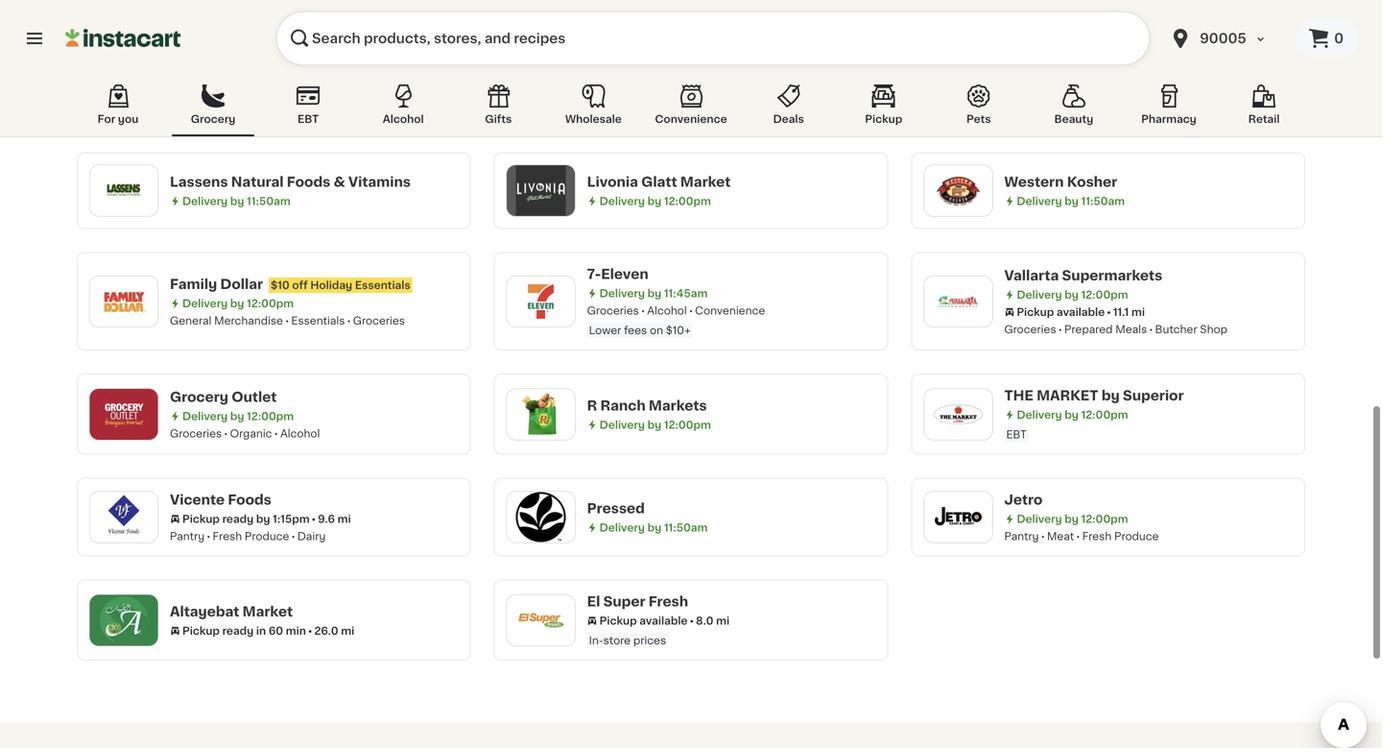 Task type: locate. For each thing, give the bounding box(es) containing it.
western kosher
[[1005, 175, 1118, 189]]

12:00pm down the market by superior
[[1082, 410, 1129, 420]]

kosher
[[1067, 175, 1118, 189]]

delivery by 12:00pm down r ranch markets
[[600, 419, 711, 430]]

natural
[[231, 175, 284, 189]]

pickup for 9.6 mi
[[182, 514, 220, 524]]

pantry for jetro
[[1005, 531, 1039, 542]]

prices for 8.0 mi
[[634, 635, 667, 646]]

vallarta supermarkets
[[1005, 269, 1163, 282]]

for
[[98, 114, 115, 124]]

essentials up pharmacy
[[1126, 84, 1180, 95]]

store for 8.0 mi
[[604, 635, 631, 646]]

2 horizontal spatial alcohol
[[647, 305, 687, 316]]

pickup for 26.0 mi
[[182, 625, 220, 636]]

0 vertical spatial in
[[256, 85, 266, 96]]

market
[[237, 47, 287, 61], [681, 175, 731, 189], [243, 605, 293, 618]]

mi for vicente foods
[[338, 514, 351, 524]]

delivery up beauty button on the top
[[1017, 67, 1063, 77]]

1 ready from the top
[[222, 85, 254, 96]]

1 vertical spatial available
[[640, 615, 688, 626]]

mi right 11.1
[[1132, 307, 1145, 317]]

delivery down mother's
[[182, 68, 228, 78]]

11:50am up general merchandise essentials in-store prices
[[1082, 67, 1125, 77]]

26.0 mi
[[314, 625, 355, 636]]

essentials inside general merchandise essentials in-store prices
[[1126, 84, 1180, 95]]

groceries inside groceries alcohol convenience lower fees on $10+
[[587, 305, 639, 316]]

by
[[648, 67, 662, 77], [1065, 67, 1079, 77], [230, 68, 244, 78], [230, 196, 244, 206], [648, 196, 662, 206], [1065, 196, 1079, 206], [648, 288, 662, 299], [1065, 289, 1079, 300], [230, 298, 244, 308], [1102, 389, 1120, 402], [1065, 410, 1079, 420], [230, 411, 244, 421], [648, 419, 662, 430], [256, 514, 270, 524], [1065, 514, 1079, 524], [648, 522, 662, 533]]

in
[[256, 85, 266, 96], [256, 625, 266, 636]]

12:00pm for r ranch markets
[[664, 419, 711, 430]]

ready down the altayebat market
[[222, 625, 254, 636]]

livonia
[[587, 175, 638, 189]]

pickup for 8.0 mi
[[600, 615, 637, 626]]

available
[[1057, 307, 1105, 317], [640, 615, 688, 626]]

markets
[[649, 399, 707, 412]]

pickup
[[182, 85, 220, 96], [865, 114, 903, 124], [1017, 307, 1055, 317], [182, 514, 220, 524], [600, 615, 637, 626], [182, 625, 220, 636]]

12:00pm down $10
[[247, 298, 294, 308]]

dairy down 2.8
[[297, 103, 326, 113]]

market up 60
[[243, 605, 293, 618]]

0 vertical spatial ready
[[222, 85, 254, 96]]

delivery down "family"
[[182, 298, 228, 308]]

in- down general merchandise
[[589, 104, 604, 114]]

store left the beauty
[[1021, 104, 1048, 114]]

11:50am for western kosher
[[1082, 196, 1125, 206]]

delivery by 12:00pm down dollar
[[182, 298, 294, 308]]

meat
[[1047, 531, 1075, 542]]

11.1
[[1114, 307, 1129, 317]]

eleven
[[601, 267, 649, 281]]

fresh right meat
[[1083, 531, 1112, 542]]

1 vertical spatial in
[[256, 625, 266, 636]]

market inside mother's market delivery by 11:50am pickup ready in 45 min 2.8 mi pantry fresh produce dairy
[[237, 47, 287, 61]]

1 min from the top
[[286, 85, 306, 96]]

12:00pm down markets
[[664, 419, 711, 430]]

0 vertical spatial available
[[1057, 307, 1105, 317]]

delivery by 11:50am for pressed
[[600, 522, 708, 533]]

pets button
[[938, 81, 1021, 136]]

11:50am up the el super fresh
[[664, 522, 708, 533]]

1 horizontal spatial merchandise
[[632, 84, 701, 95]]

1 horizontal spatial foods
[[287, 175, 331, 189]]

by down r ranch markets
[[648, 419, 662, 430]]

merchandise down the search field
[[632, 84, 701, 95]]

pantry inside mother's market delivery by 11:50am pickup ready in 45 min 2.8 mi pantry fresh produce dairy
[[170, 103, 205, 113]]

prices
[[634, 104, 667, 114], [1051, 104, 1084, 114], [634, 635, 667, 646]]

12:00pm down glatt at top
[[664, 196, 711, 206]]

0
[[1335, 32, 1344, 45]]

by up pantry meat fresh produce
[[1065, 514, 1079, 524]]

12:00pm down supermarkets
[[1082, 289, 1129, 300]]

general for general merchandise
[[587, 84, 629, 95]]

store inside general merchandise essentials in-store prices
[[1021, 104, 1048, 114]]

in inside mother's market delivery by 11:50am pickup ready in 45 min 2.8 mi pantry fresh produce dairy
[[256, 85, 266, 96]]

0 horizontal spatial alcohol
[[280, 428, 320, 439]]

grocery for grocery outlet
[[170, 390, 228, 404]]

alcohol up vitamins
[[383, 114, 424, 124]]

foods left &
[[287, 175, 331, 189]]

0 horizontal spatial essentials
[[291, 315, 345, 326]]

general merchandise essentials in-store prices
[[1005, 84, 1180, 114]]

1 in-store prices from the top
[[589, 104, 667, 114]]

convenience inside groceries alcohol convenience lower fees on $10+
[[695, 305, 766, 316]]

in- for 8.0 mi
[[589, 635, 604, 646]]

1 vertical spatial convenience
[[695, 305, 766, 316]]

mi right 2.8
[[334, 85, 347, 96]]

11:50am
[[1082, 67, 1125, 77], [247, 68, 291, 78], [247, 196, 291, 206], [1082, 196, 1125, 206], [664, 522, 708, 533]]

alcohol right organic
[[280, 428, 320, 439]]

9.6
[[318, 514, 335, 524]]

0 vertical spatial ebt
[[298, 114, 319, 124]]

1 vertical spatial ebt
[[1007, 429, 1027, 440]]

instacart image
[[65, 27, 181, 50]]

by up general merchandise essentials in-store prices
[[1065, 67, 1079, 77]]

pantry
[[170, 103, 205, 113], [170, 531, 205, 542], [1005, 531, 1039, 542]]

delivery by 12:00pm for jetro
[[1017, 514, 1129, 524]]

None search field
[[277, 12, 1150, 65]]

groceries for prepared
[[1005, 324, 1057, 334]]

produce down 45
[[245, 103, 289, 113]]

market right glatt at top
[[681, 175, 731, 189]]

0 horizontal spatial available
[[640, 615, 688, 626]]

essentials down holiday
[[291, 315, 345, 326]]

store
[[604, 104, 631, 114], [1021, 104, 1048, 114], [604, 635, 631, 646]]

alcohol
[[383, 114, 424, 124], [647, 305, 687, 316], [280, 428, 320, 439]]

0 vertical spatial in-store prices
[[589, 104, 667, 114]]

2 horizontal spatial essentials
[[1126, 84, 1180, 95]]

11.1 mi
[[1114, 307, 1145, 317]]

delivery by 11:50am down western kosher at the right of the page
[[1017, 196, 1125, 206]]

pickup available for 8.0 mi
[[600, 615, 688, 626]]

essentials right holiday
[[355, 280, 411, 290]]

0 horizontal spatial pickup available
[[600, 615, 688, 626]]

pickup down 'altayebat'
[[182, 625, 220, 636]]

essentials
[[1126, 84, 1180, 95], [355, 280, 411, 290], [291, 315, 345, 326]]

0 vertical spatial foods
[[287, 175, 331, 189]]

pickup available up prepared
[[1017, 307, 1105, 317]]

1 horizontal spatial ebt
[[1007, 429, 1027, 440]]

2 vertical spatial market
[[243, 605, 293, 618]]

retail
[[1249, 114, 1280, 124]]

1 horizontal spatial general
[[587, 84, 629, 95]]

11:50am down kosher
[[1082, 196, 1125, 206]]

11:50am down natural
[[247, 196, 291, 206]]

12:00pm for the market by superior
[[1082, 410, 1129, 420]]

2 in-store prices from the top
[[589, 635, 667, 646]]

pickup button
[[843, 81, 925, 136]]

delivery down the eleven
[[600, 288, 645, 299]]

family dollar $10 off holiday essentials
[[170, 277, 411, 291]]

delivery by 12:00pm up pantry meat fresh produce
[[1017, 514, 1129, 524]]

0 vertical spatial dairy
[[297, 103, 326, 113]]

alcohol inside 'button'
[[383, 114, 424, 124]]

1 vertical spatial pickup available
[[600, 615, 688, 626]]

1 vertical spatial min
[[286, 625, 306, 636]]

general merchandise
[[587, 84, 701, 95]]

in- inside general merchandise essentials in-store prices
[[1007, 104, 1021, 114]]

12:00pm down outlet on the left of the page
[[247, 411, 294, 421]]

prices down general merchandise
[[634, 104, 667, 114]]

grocery button
[[172, 81, 255, 136]]

butcher
[[1156, 324, 1198, 334]]

prepared
[[1065, 324, 1113, 334]]

1 vertical spatial market
[[681, 175, 731, 189]]

ready up pantry fresh produce dairy
[[222, 514, 254, 524]]

merchandise down dollar
[[214, 315, 283, 326]]

1 vertical spatial alcohol
[[647, 305, 687, 316]]

delivery for lassens natural foods & vitamins
[[182, 196, 228, 206]]

delivery down vallarta
[[1017, 289, 1063, 300]]

store down general merchandise
[[604, 104, 631, 114]]

pickup left pets
[[865, 114, 903, 124]]

ready
[[222, 85, 254, 96], [222, 514, 254, 524], [222, 625, 254, 636]]

0 vertical spatial essentials
[[1126, 84, 1180, 95]]

1 in from the top
[[256, 85, 266, 96]]

market for mother's market delivery by 11:50am pickup ready in 45 min 2.8 mi pantry fresh produce dairy
[[237, 47, 287, 61]]

0 horizontal spatial ebt
[[298, 114, 319, 124]]

1 dairy from the top
[[297, 103, 326, 113]]

0 vertical spatial pickup available
[[1017, 307, 1105, 317]]

available for 11.1
[[1057, 307, 1105, 317]]

delivery by 12:00pm down the vallarta supermarkets
[[1017, 289, 1129, 300]]

1 horizontal spatial essentials
[[355, 280, 411, 290]]

0 vertical spatial alcohol
[[383, 114, 424, 124]]

pickup available
[[1017, 307, 1105, 317], [600, 615, 688, 626]]

0 vertical spatial min
[[286, 85, 306, 96]]

western kosher logo image
[[934, 166, 984, 216]]

delivery down western
[[1017, 196, 1063, 206]]

delivery for grocery outlet
[[182, 411, 228, 421]]

2 horizontal spatial general
[[1005, 84, 1046, 95]]

pantry fresh produce dairy
[[170, 531, 326, 542]]

in-store prices down super
[[589, 635, 667, 646]]

meals
[[1116, 324, 1148, 334]]

90005 button
[[1158, 12, 1296, 65], [1170, 12, 1285, 65]]

delivery for vallarta supermarkets
[[1017, 289, 1063, 300]]

1 vertical spatial in-store prices
[[589, 635, 667, 646]]

ready inside mother's market delivery by 11:50am pickup ready in 45 min 2.8 mi pantry fresh produce dairy
[[222, 85, 254, 96]]

11:50am for pressed
[[664, 522, 708, 533]]

fees
[[624, 325, 647, 336]]

1 horizontal spatial alcohol
[[383, 114, 424, 124]]

by up groceries organic alcohol
[[230, 411, 244, 421]]

market up 45
[[237, 47, 287, 61]]

pickup down the 'vicente'
[[182, 514, 220, 524]]

delivery by 12:00pm down market
[[1017, 410, 1129, 420]]

deals
[[773, 114, 804, 124]]

1 vertical spatial ready
[[222, 514, 254, 524]]

store down super
[[604, 635, 631, 646]]

convenience down general merchandise
[[655, 114, 727, 124]]

in-store prices down general merchandise
[[589, 104, 667, 114]]

fresh right super
[[649, 595, 689, 608]]

min right 60
[[286, 625, 306, 636]]

delivery down 'grocery outlet'
[[182, 411, 228, 421]]

available down the el super fresh
[[640, 615, 688, 626]]

general inside general merchandise essentials in-store prices
[[1005, 84, 1046, 95]]

2 horizontal spatial merchandise
[[1049, 84, 1118, 95]]

jetro logo image
[[934, 492, 984, 542]]

delivery by 11:50am down pressed
[[600, 522, 708, 533]]

foods up pickup ready by 1:15pm
[[228, 493, 272, 507]]

by down dollar
[[230, 298, 244, 308]]

12:00pm for vallarta supermarkets
[[1082, 289, 1129, 300]]

12:00pm for livonia glatt market
[[664, 196, 711, 206]]

the market by superior logo image
[[934, 389, 984, 439]]

dairy inside mother's market delivery by 11:50am pickup ready in 45 min 2.8 mi pantry fresh produce dairy
[[297, 103, 326, 113]]

pickup down super
[[600, 615, 637, 626]]

delivery by 11:50am up general merchandise essentials in-store prices
[[1017, 67, 1125, 77]]

the market by superior
[[1005, 389, 1184, 402]]

in- right pets
[[1007, 104, 1021, 114]]

1 vertical spatial grocery
[[170, 390, 228, 404]]

min
[[286, 85, 306, 96], [286, 625, 306, 636]]

0 horizontal spatial general
[[170, 315, 212, 326]]

ebt down 2.8
[[298, 114, 319, 124]]

1 vertical spatial dairy
[[297, 531, 326, 542]]

12:00pm up pantry meat fresh produce
[[1082, 514, 1129, 524]]

pickup ready by 1:15pm
[[182, 514, 310, 524]]

delivery for pressed
[[600, 522, 645, 533]]

pharmacy button
[[1128, 81, 1211, 136]]

delivery by 12:00pm for vallarta supermarkets
[[1017, 289, 1129, 300]]

0 vertical spatial convenience
[[655, 114, 727, 124]]

general
[[587, 84, 629, 95], [1005, 84, 1046, 95], [170, 315, 212, 326]]

groceries for alcohol
[[587, 305, 639, 316]]

by down the vallarta supermarkets
[[1065, 289, 1079, 300]]

grocery down mother's market delivery by 11:50am pickup ready in 45 min 2.8 mi pantry fresh produce dairy
[[191, 114, 236, 124]]

convenience button
[[648, 81, 735, 136]]

2.8
[[314, 85, 331, 96]]

by down natural
[[230, 196, 244, 206]]

in-store prices
[[589, 104, 667, 114], [589, 635, 667, 646]]

delivery by 11:45am
[[600, 288, 708, 299]]

mi right 26.0
[[341, 625, 355, 636]]

9.6 mi
[[318, 514, 351, 524]]

jetro
[[1005, 493, 1043, 507]]

2 vertical spatial essentials
[[291, 315, 345, 326]]

0 horizontal spatial foods
[[228, 493, 272, 507]]

dairy down 9.6
[[297, 531, 326, 542]]

prices down the el super fresh
[[634, 635, 667, 646]]

superior
[[1123, 389, 1184, 402]]

produce
[[245, 103, 289, 113], [245, 531, 289, 542], [1115, 531, 1159, 542]]

grocery left outlet on the left of the page
[[170, 390, 228, 404]]

11:50am for lassens natural foods & vitamins
[[247, 196, 291, 206]]

12:00pm for jetro
[[1082, 514, 1129, 524]]

pantry down the 'vicente'
[[170, 531, 205, 542]]

min right 45
[[286, 85, 306, 96]]

3 ready from the top
[[222, 625, 254, 636]]

el super fresh logo image
[[516, 595, 566, 645]]

11:50am up 45
[[247, 68, 291, 78]]

groceries
[[771, 84, 823, 95], [587, 305, 639, 316], [353, 315, 405, 326], [1005, 324, 1057, 334], [170, 428, 222, 439]]

pickup down vallarta
[[1017, 307, 1055, 317]]

&
[[334, 175, 345, 189]]

vicente foods
[[170, 493, 272, 507]]

convenience down 11:45am
[[695, 305, 766, 316]]

in left 60
[[256, 625, 266, 636]]

delivery for jetro
[[1017, 514, 1063, 524]]

0 vertical spatial market
[[237, 47, 287, 61]]

delivery by 11:50am for lassens natural foods & vitamins
[[182, 196, 291, 206]]

1 horizontal spatial available
[[1057, 307, 1105, 317]]

delivery down lassens
[[182, 196, 228, 206]]

1 90005 button from the left
[[1158, 12, 1296, 65]]

general merchandise essentials groceries
[[170, 315, 405, 326]]

pickup available down the el super fresh
[[600, 615, 688, 626]]

essentials inside the family dollar $10 off holiday essentials
[[355, 280, 411, 290]]

available for 8.0
[[640, 615, 688, 626]]

delivery down livonia
[[600, 196, 645, 206]]

2 ready from the top
[[222, 514, 254, 524]]

prices up western kosher at the right of the page
[[1051, 104, 1084, 114]]

0 horizontal spatial merchandise
[[214, 315, 283, 326]]

merchandise inside general merchandise essentials in-store prices
[[1049, 84, 1118, 95]]

pantry for vicente foods
[[170, 531, 205, 542]]

grocery inside grocery button
[[191, 114, 236, 124]]

delivery down pressed
[[600, 522, 645, 533]]

delivery by 11:50am
[[1017, 67, 1125, 77], [182, 196, 291, 206], [1017, 196, 1125, 206], [600, 522, 708, 533]]

pets
[[967, 114, 991, 124]]

el super fresh
[[587, 595, 689, 608]]

store for groceries
[[604, 104, 631, 114]]

delivery down ranch
[[600, 419, 645, 430]]

grocery
[[191, 114, 236, 124], [170, 390, 228, 404]]

convenience
[[655, 114, 727, 124], [695, 305, 766, 316]]

you
[[118, 114, 139, 124]]

$10+
[[666, 325, 691, 336]]

0 vertical spatial grocery
[[191, 114, 236, 124]]

delivery down jetro
[[1017, 514, 1063, 524]]

vicente foods logo image
[[99, 492, 149, 542]]

12:00pm for grocery outlet
[[247, 411, 294, 421]]

11:50am inside mother's market delivery by 11:50am pickup ready in 45 min 2.8 mi pantry fresh produce dairy
[[247, 68, 291, 78]]

in- down el
[[589, 635, 604, 646]]

2 vertical spatial ready
[[222, 625, 254, 636]]

delivery for r ranch markets
[[600, 419, 645, 430]]

produce right meat
[[1115, 531, 1159, 542]]

ready left 45
[[222, 85, 254, 96]]

produce inside mother's market delivery by 11:50am pickup ready in 45 min 2.8 mi pantry fresh produce dairy
[[245, 103, 289, 113]]

merchandise
[[632, 84, 701, 95], [1049, 84, 1118, 95], [214, 315, 283, 326]]

1 horizontal spatial pickup available
[[1017, 307, 1105, 317]]

delivery up general merchandise
[[600, 67, 645, 77]]

fresh inside mother's market delivery by 11:50am pickup ready in 45 min 2.8 mi pantry fresh produce dairy
[[213, 103, 242, 113]]

1 vertical spatial essentials
[[355, 280, 411, 290]]

pressed
[[587, 502, 645, 515]]

fresh down mother's
[[213, 103, 242, 113]]

available up prepared
[[1057, 307, 1105, 317]]



Task type: describe. For each thing, give the bounding box(es) containing it.
by left 11:45am
[[648, 288, 662, 299]]

the
[[1005, 389, 1034, 402]]

super
[[604, 595, 646, 608]]

delivery for the market by superior
[[1017, 410, 1063, 420]]

lassens
[[170, 175, 228, 189]]

2 min from the top
[[286, 625, 306, 636]]

in-store prices for 8.0 mi
[[589, 635, 667, 646]]

delivery by 12:00pm for r ranch markets
[[600, 419, 711, 430]]

delivery by 12:00pm for the market by superior
[[1017, 410, 1129, 420]]

prices for groceries
[[634, 104, 667, 114]]

min inside mother's market delivery by 11:50am pickup ready in 45 min 2.8 mi pantry fresh produce dairy
[[286, 85, 306, 96]]

2 in from the top
[[256, 625, 266, 636]]

gifts button
[[457, 81, 540, 136]]

general for general merchandise essentials groceries
[[170, 315, 212, 326]]

el
[[587, 595, 600, 608]]

western
[[1005, 175, 1064, 189]]

delivery by 11:50am for western kosher
[[1017, 196, 1125, 206]]

pickup for 11.1 mi
[[1017, 307, 1055, 317]]

shop
[[1201, 324, 1228, 334]]

ebt button
[[267, 81, 350, 136]]

delivery by 12:00pm for grocery outlet
[[182, 411, 294, 421]]

lassens natural foods & vitamins logo image
[[99, 166, 149, 216]]

7-eleven
[[587, 267, 649, 281]]

essentials for general merchandise essentials in-store prices
[[1126, 84, 1180, 95]]

mi for altayebat market
[[341, 625, 355, 636]]

essentials for general merchandise essentials groceries
[[291, 315, 345, 326]]

by up pantry fresh produce dairy
[[256, 514, 270, 524]]

altayebat market logo image
[[99, 595, 149, 645]]

vallarta
[[1005, 269, 1059, 282]]

grocery outlet
[[170, 390, 277, 404]]

0 button
[[1296, 19, 1360, 58]]

by inside mother's market delivery by 11:50am pickup ready in 45 min 2.8 mi pantry fresh produce dairy
[[230, 68, 244, 78]]

off
[[292, 280, 308, 290]]

holiday
[[310, 280, 353, 290]]

pantry meat fresh produce
[[1005, 531, 1159, 542]]

beauty button
[[1033, 81, 1116, 136]]

mother's
[[170, 47, 233, 61]]

wholesale button
[[552, 81, 635, 136]]

mother's market delivery by 11:50am pickup ready in 45 min 2.8 mi pantry fresh produce dairy
[[170, 47, 347, 113]]

groceries alcohol convenience lower fees on $10+
[[587, 305, 766, 336]]

vitamins
[[348, 175, 411, 189]]

retail button
[[1223, 81, 1306, 136]]

general for general merchandise essentials in-store prices
[[1005, 84, 1046, 95]]

on
[[650, 325, 663, 336]]

beauty
[[1055, 114, 1094, 124]]

8.0 mi
[[696, 615, 730, 626]]

convenience inside button
[[655, 114, 727, 124]]

alcohol button
[[362, 81, 445, 136]]

organic
[[230, 428, 272, 439]]

delivery for livonia glatt market
[[600, 196, 645, 206]]

1 vertical spatial foods
[[228, 493, 272, 507]]

prices inside general merchandise essentials in-store prices
[[1051, 104, 1084, 114]]

delivery by 12:00pm for livonia glatt market
[[600, 196, 711, 206]]

by up the el super fresh
[[648, 522, 662, 533]]

groceries prepared meals butcher shop
[[1005, 324, 1228, 334]]

for you button
[[77, 81, 159, 136]]

wholesale
[[565, 114, 622, 124]]

altayebat market
[[170, 605, 293, 618]]

pickup available for 11.1 mi
[[1017, 307, 1105, 317]]

pickup inside mother's market delivery by 11:50am pickup ready in 45 min 2.8 mi pantry fresh produce dairy
[[182, 85, 220, 96]]

supermarkets
[[1062, 269, 1163, 282]]

delivery by 12:00pm up general merchandise
[[600, 67, 711, 77]]

merchandise for general merchandise essentials groceries
[[214, 315, 283, 326]]

7-
[[587, 267, 601, 281]]

market
[[1037, 389, 1099, 402]]

by up general merchandise
[[648, 67, 662, 77]]

r ranch markets
[[587, 399, 707, 412]]

$10
[[271, 280, 290, 290]]

mi for el super fresh
[[716, 615, 730, 626]]

ready for foods
[[222, 514, 254, 524]]

outlet
[[232, 390, 277, 404]]

lassens natural foods & vitamins
[[170, 175, 411, 189]]

altayebat
[[170, 605, 239, 618]]

delivery inside mother's market delivery by 11:50am pickup ready in 45 min 2.8 mi pantry fresh produce dairy
[[182, 68, 228, 78]]

ready for market
[[222, 625, 254, 636]]

delivery for 7-eleven
[[600, 288, 645, 299]]

r
[[587, 399, 597, 412]]

grocery for grocery
[[191, 114, 236, 124]]

shop categories tab list
[[77, 81, 1306, 136]]

45
[[269, 85, 283, 96]]

family dollar logo image
[[99, 276, 149, 326]]

pickup ready in 60 min
[[182, 625, 306, 636]]

produce down pickup ready by 1:15pm
[[245, 531, 289, 542]]

merchandise for general merchandise essentials in-store prices
[[1049, 84, 1118, 95]]

delivery for western kosher
[[1017, 196, 1063, 206]]

12:00pm up convenience button
[[664, 67, 711, 77]]

26.0
[[314, 625, 339, 636]]

pressed logo image
[[516, 492, 566, 542]]

livonia glatt market
[[587, 175, 731, 189]]

r ranch markets logo image
[[516, 389, 566, 439]]

family
[[170, 277, 217, 291]]

gifts
[[485, 114, 512, 124]]

vicente
[[170, 493, 225, 507]]

2 dairy from the top
[[297, 531, 326, 542]]

dollar
[[220, 277, 263, 291]]

lower
[[589, 325, 622, 336]]

fresh down pickup ready by 1:15pm
[[213, 531, 242, 542]]

by left superior
[[1102, 389, 1120, 402]]

by down the livonia glatt market at the top
[[648, 196, 662, 206]]

by down western kosher at the right of the page
[[1065, 196, 1079, 206]]

groceries for organic
[[170, 428, 222, 439]]

glatt
[[642, 175, 678, 189]]

pharmacy
[[1142, 114, 1197, 124]]

60
[[269, 625, 283, 636]]

alcohol inside groceries alcohol convenience lower fees on $10+
[[647, 305, 687, 316]]

Search field
[[277, 12, 1150, 65]]

by down market
[[1065, 410, 1079, 420]]

8.0
[[696, 615, 714, 626]]

groceries organic alcohol
[[170, 428, 320, 439]]

merchandise for general merchandise
[[632, 84, 701, 95]]

pickup inside button
[[865, 114, 903, 124]]

11:45am
[[664, 288, 708, 299]]

deals button
[[748, 81, 830, 136]]

in- for groceries
[[589, 104, 604, 114]]

ebt inside ebt button
[[298, 114, 319, 124]]

vallarta supermarkets logo image
[[934, 276, 984, 326]]

for you
[[98, 114, 139, 124]]

in-store prices for groceries
[[589, 104, 667, 114]]

7-eleven logo image
[[516, 276, 566, 326]]

market for altayebat market
[[243, 605, 293, 618]]

1:15pm
[[273, 514, 310, 524]]

livonia glatt market logo image
[[516, 166, 566, 216]]

2 90005 button from the left
[[1170, 12, 1285, 65]]

ranch
[[601, 399, 646, 412]]

mi inside mother's market delivery by 11:50am pickup ready in 45 min 2.8 mi pantry fresh produce dairy
[[334, 85, 347, 96]]

2 vertical spatial alcohol
[[280, 428, 320, 439]]

90005
[[1200, 32, 1247, 45]]

grocery outlet logo image
[[99, 389, 149, 439]]



Task type: vqa. For each thing, say whether or not it's contained in the screenshot.
the leftmost cart
no



